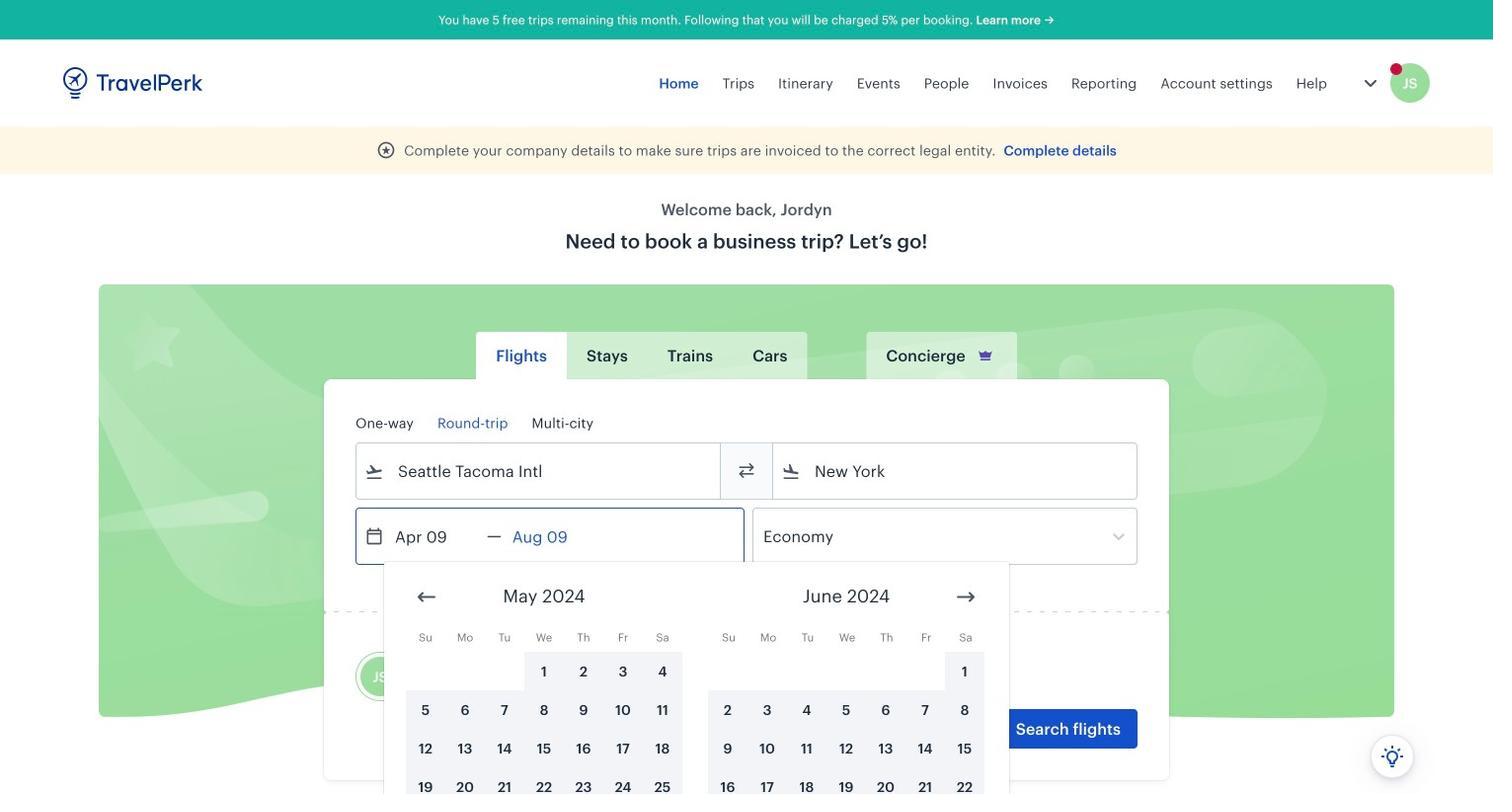 Task type: vqa. For each thing, say whether or not it's contained in the screenshot.
Add first traveler search box
no



Task type: describe. For each thing, give the bounding box(es) containing it.
selected. friday, june 7, 2024 image
[[907, 691, 944, 728]]

selected. friday, june 14, 2024 image
[[907, 730, 944, 766]]

From search field
[[384, 455, 694, 487]]

selected. saturday, june 15, 2024 image
[[946, 730, 984, 766]]

selected. saturday, june 1, 2024 image
[[946, 653, 984, 689]]

selected. saturday, june 22, 2024 image
[[946, 768, 984, 794]]

Return text field
[[502, 509, 604, 564]]



Task type: locate. For each thing, give the bounding box(es) containing it.
selected. saturday, june 8, 2024 image
[[946, 691, 984, 728]]

move forward to switch to the next month. image
[[954, 585, 978, 609]]

Depart text field
[[384, 509, 487, 564]]

selected. friday, june 21, 2024 image
[[907, 768, 944, 794]]

To search field
[[801, 455, 1111, 487]]

move backward to switch to the previous month. image
[[415, 585, 439, 609]]

Add traveler search field
[[577, 661, 782, 692]]

calendar application
[[384, 562, 1493, 794]]



